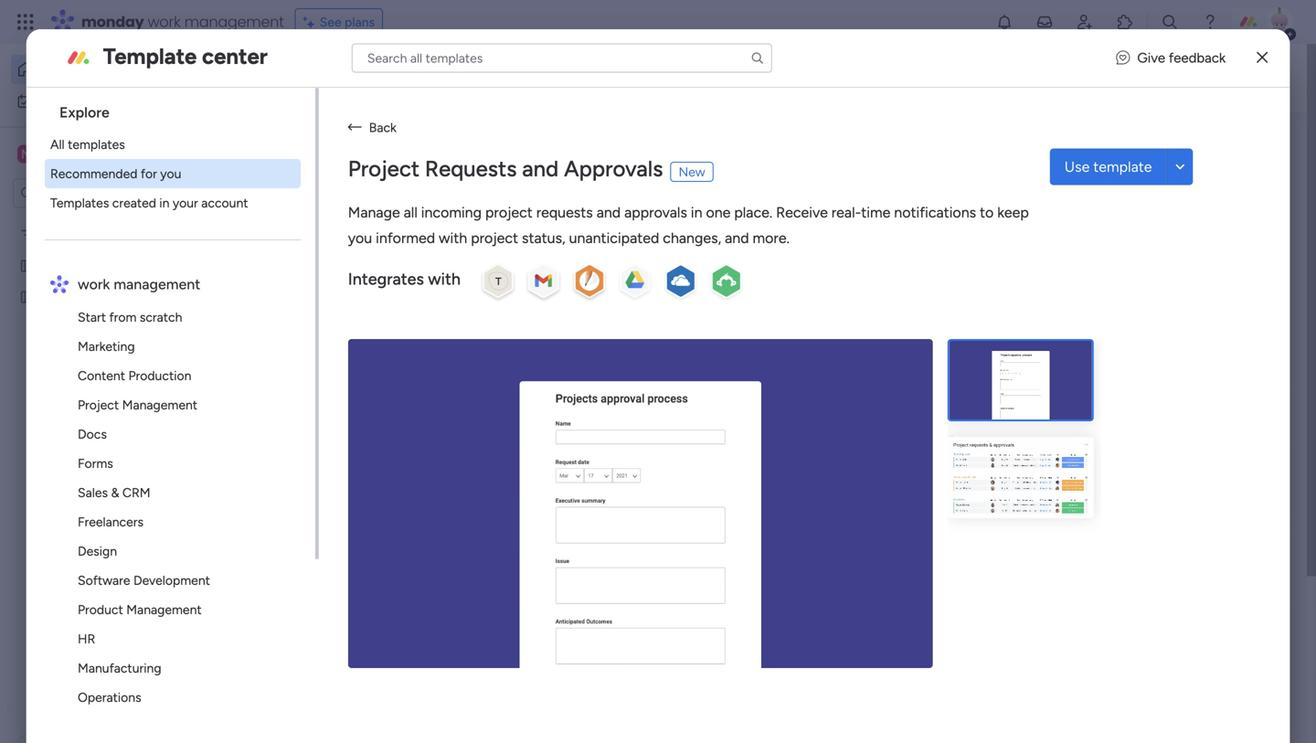 Task type: describe. For each thing, give the bounding box(es) containing it.
software
[[78, 573, 130, 588]]

integrates with
[[348, 269, 461, 289]]

templates for explore templates
[[1145, 347, 1211, 364]]

time
[[861, 204, 890, 221]]

see
[[320, 14, 341, 30]]

recently
[[308, 150, 375, 170]]

see plans button
[[295, 8, 383, 36]]

start
[[78, 309, 106, 325]]

inbox image
[[1035, 13, 1054, 31]]

1 horizontal spatial hr
[[449, 365, 466, 380]]

real-
[[831, 204, 861, 221]]

santa inside the quick search results list box
[[736, 559, 775, 576]]

monday.com
[[1149, 480, 1223, 495]]

my work
[[40, 93, 89, 109]]

sales & crm
[[78, 485, 150, 500]]

public board image
[[305, 557, 325, 578]]

requests
[[425, 155, 517, 182]]

back button
[[348, 117, 1260, 138]]

project requests and approvals
[[348, 155, 663, 182]]

my
[[40, 93, 58, 109]]

approvals
[[624, 204, 687, 221]]

my work button
[[11, 86, 196, 116]]

and inside "good afternoon, ruby! quickly access your recent boards, inbox and workspaces"
[[534, 69, 558, 86]]

feedback for v2 user feedback image
[[1169, 50, 1226, 66]]

v2 bolt switch image
[[1172, 68, 1182, 88]]

well- inside list box
[[103, 258, 131, 274]]

created
[[112, 195, 156, 211]]

2 work management > hr > employee directory from the left
[[667, 365, 931, 380]]

one
[[706, 204, 731, 221]]

center
[[202, 43, 268, 69]]

workspace for employee
[[479, 589, 541, 604]]

board
[[71, 227, 105, 243]]

and up unanticipated
[[597, 204, 621, 221]]

secret inside the quick search results list box
[[688, 559, 733, 576]]

quick
[[1187, 69, 1225, 87]]

you inside explore element
[[160, 166, 181, 181]]

main for 🎁 secret santa
[[787, 589, 815, 604]]

template
[[103, 43, 197, 69]]

manage all incoming project requests and approvals in one place. receive real-time notifications to keep you informed with project status, unanticipated changes, and more.
[[348, 204, 1029, 247]]

start from scratch
[[78, 309, 182, 325]]

list box containing explore
[[34, 88, 319, 743]]

access
[[314, 69, 359, 86]]

1 vertical spatial project
[[471, 229, 518, 247]]

arrow left image
[[348, 117, 362, 138]]

workspaces
[[260, 89, 339, 106]]

explore heading
[[45, 88, 315, 130]]

give feedback for v2 user feedback icon
[[1082, 59, 1139, 96]]

1 directory from the left
[[332, 335, 396, 352]]

monday
[[81, 11, 144, 32]]

keep
[[997, 204, 1029, 221]]

workspace image
[[17, 144, 36, 164]]

template
[[1093, 158, 1152, 175]]

software development
[[78, 573, 210, 588]]

search
[[1229, 69, 1274, 87]]

place.
[[734, 204, 772, 221]]

new
[[679, 164, 705, 179]]

getting started element
[[1014, 440, 1289, 513]]

component image
[[305, 362, 322, 379]]

1 vertical spatial lottie animation element
[[0, 558, 233, 743]]

& for learn
[[1055, 406, 1064, 423]]

remove from favorites image for directory dashboard
[[582, 334, 600, 352]]

0 horizontal spatial santa
[[100, 289, 133, 305]]

product
[[78, 602, 123, 617]]

started
[[1135, 459, 1177, 474]]

status,
[[522, 229, 565, 247]]

workspace inside the 'workspace selection' element
[[78, 145, 150, 163]]

1 work management > hr > employee directory from the left
[[328, 365, 592, 380]]

getting
[[1087, 459, 1132, 474]]

& for sales
[[111, 485, 119, 500]]

employee directory
[[670, 335, 804, 352]]

🎁 inside list box
[[43, 289, 56, 305]]

changes,
[[663, 229, 721, 247]]

all
[[404, 204, 418, 221]]

main workspace
[[42, 145, 150, 163]]

account
[[201, 195, 248, 211]]

close recently visited image
[[282, 149, 304, 171]]

use
[[1065, 158, 1090, 175]]

learn inside 'getting started learn how monday.com works'
[[1087, 480, 1118, 495]]

1 vertical spatial with
[[428, 269, 461, 289]]

main inside the 'workspace selection' element
[[42, 145, 74, 163]]

explore templates button
[[1025, 337, 1278, 374]]

work inside button
[[61, 93, 89, 109]]

recently visited
[[308, 150, 430, 170]]

recent
[[395, 69, 438, 86]]

dashboard
[[399, 335, 472, 352]]

use template button
[[1050, 149, 1167, 185]]

management inside list box
[[113, 276, 200, 293]]

help image
[[1201, 13, 1219, 31]]

work management
[[78, 276, 200, 293]]

first
[[43, 227, 68, 243]]

with inside manage all incoming project requests and approvals in one place. receive real-time notifications to keep you informed with project status, unanticipated changes, and more.
[[439, 229, 467, 247]]

quick search results list box
[[282, 171, 971, 637]]

see plans
[[320, 14, 375, 30]]

hr inside work management templates element
[[78, 631, 95, 647]]

quickly
[[260, 69, 310, 86]]

🎁 inside the quick search results list box
[[670, 559, 685, 576]]

workspace for 🎁
[[818, 589, 880, 604]]

give for v2 user feedback icon
[[1082, 59, 1110, 76]]

monday work management
[[81, 11, 284, 32]]

being inside list box
[[131, 258, 163, 274]]

add to favorites image
[[920, 558, 939, 576]]

recommended
[[50, 166, 137, 181]]

notifications
[[894, 204, 976, 221]]

select product image
[[16, 13, 35, 31]]

project for project management
[[78, 397, 119, 413]]

informed
[[376, 229, 435, 247]]

secret inside list box
[[59, 289, 97, 305]]

how
[[1121, 480, 1146, 495]]

sales
[[78, 485, 108, 500]]

0 vertical spatial 🎁 secret santa
[[43, 289, 133, 305]]

freelancers
[[78, 514, 143, 530]]

explore for explore templates
[[1093, 347, 1141, 364]]

works
[[1226, 480, 1260, 495]]

workspace selection element
[[17, 143, 153, 165]]

being inside the quick search results list box
[[435, 559, 473, 576]]

employee well-being survey inside the quick search results list box
[[332, 559, 521, 576]]

requests
[[536, 204, 593, 221]]

templates image image
[[1031, 142, 1272, 268]]



Task type: vqa. For each thing, say whether or not it's contained in the screenshot.
the right feedback
yes



Task type: locate. For each thing, give the bounding box(es) containing it.
0 vertical spatial you
[[160, 166, 181, 181]]

🎁
[[43, 289, 56, 305], [670, 559, 685, 576]]

lottie animation image
[[0, 558, 233, 743]]

visited
[[379, 150, 430, 170]]

search everything image
[[1161, 13, 1179, 31]]

0 vertical spatial project
[[485, 204, 533, 221]]

0 horizontal spatial in
[[159, 195, 169, 211]]

0 horizontal spatial feedback
[[1082, 80, 1139, 96]]

option
[[0, 218, 233, 222]]

0 vertical spatial management
[[122, 397, 197, 413]]

0 vertical spatial learn
[[1014, 406, 1051, 423]]

0 vertical spatial being
[[131, 258, 163, 274]]

notifications image
[[995, 13, 1014, 31]]

give feedback link
[[1116, 48, 1226, 68]]

1 work management > main workspace from the left
[[328, 589, 541, 604]]

secret
[[59, 289, 97, 305], [688, 559, 733, 576]]

& left crm
[[111, 485, 119, 500]]

you
[[160, 166, 181, 181], [348, 229, 372, 247]]

incoming
[[421, 204, 482, 221]]

1 horizontal spatial 🎁 secret santa
[[670, 559, 775, 576]]

0 vertical spatial well-
[[103, 258, 131, 274]]

feedback for v2 user feedback icon
[[1082, 80, 1139, 96]]

1 vertical spatial 🎁
[[670, 559, 685, 576]]

in left one
[[691, 204, 702, 221]]

0 vertical spatial employee well-being survey
[[43, 258, 203, 274]]

templates up inspired
[[1145, 347, 1211, 364]]

1 vertical spatial well-
[[402, 559, 435, 576]]

0 horizontal spatial give
[[1082, 59, 1110, 76]]

give feedback for v2 user feedback image
[[1137, 50, 1226, 66]]

your
[[362, 69, 392, 86], [172, 195, 198, 211]]

public board image
[[19, 257, 37, 275], [19, 288, 37, 306], [644, 334, 664, 354], [644, 557, 664, 578]]

0 horizontal spatial being
[[131, 258, 163, 274]]

give feedback inside give feedback "link"
[[1137, 50, 1226, 66]]

explore up inspired
[[1093, 347, 1141, 364]]

explore inside heading
[[59, 104, 109, 121]]

0 horizontal spatial remove from favorites image
[[582, 334, 600, 352]]

template center
[[103, 43, 268, 69]]

templates up recommended
[[68, 137, 125, 152]]

Search in workspace field
[[38, 183, 153, 204]]

0 horizontal spatial you
[[160, 166, 181, 181]]

m
[[21, 146, 32, 162]]

templates
[[50, 195, 109, 211]]

employee well-being survey
[[43, 258, 203, 274], [332, 559, 521, 576]]

1 vertical spatial management
[[126, 602, 201, 617]]

v2 user feedback image
[[1116, 48, 1130, 68]]

project
[[348, 155, 420, 182], [78, 397, 119, 413]]

well-
[[103, 258, 131, 274], [402, 559, 435, 576]]

with down incoming
[[439, 229, 467, 247]]

0 horizontal spatial project
[[78, 397, 119, 413]]

inspired
[[1093, 406, 1146, 423]]

and right inbox
[[534, 69, 558, 86]]

project down 'content'
[[78, 397, 119, 413]]

list box containing first board
[[0, 216, 233, 559]]

in inside manage all incoming project requests and approvals in one place. receive real-time notifications to keep you informed with project status, unanticipated changes, and more.
[[691, 204, 702, 221]]

work management > main workspace for santa
[[667, 589, 880, 604]]

home
[[42, 62, 77, 77]]

content
[[78, 368, 125, 383]]

1 horizontal spatial directory
[[740, 335, 804, 352]]

🎁 right remove from favorites image
[[670, 559, 685, 576]]

0 vertical spatial lottie animation element
[[599, 44, 1113, 113]]

feedback inside give feedback "link"
[[1169, 50, 1226, 66]]

1 vertical spatial feedback
[[1082, 80, 1139, 96]]

1 directory from the left
[[540, 365, 592, 380]]

1 horizontal spatial your
[[362, 69, 392, 86]]

approvals
[[564, 155, 663, 182]]

work management > main workspace
[[328, 589, 541, 604], [667, 589, 880, 604]]

workspace
[[78, 145, 150, 163], [479, 589, 541, 604], [818, 589, 880, 604]]

main
[[42, 145, 74, 163], [449, 589, 476, 604], [787, 589, 815, 604]]

operations
[[78, 690, 141, 705]]

lottie animation element
[[599, 44, 1113, 113], [0, 558, 233, 743]]

give inside 'give feedback'
[[1082, 59, 1110, 76]]

1 horizontal spatial in
[[691, 204, 702, 221]]

project inside work management templates element
[[78, 397, 119, 413]]

project left status,
[[471, 229, 518, 247]]

learn down getting
[[1087, 480, 1118, 495]]

design
[[78, 543, 117, 559]]

invite members image
[[1076, 13, 1094, 31]]

0 horizontal spatial explore
[[59, 104, 109, 121]]

1 vertical spatial project
[[78, 397, 119, 413]]

directory dashboard
[[332, 335, 472, 352]]

project
[[485, 204, 533, 221], [471, 229, 518, 247]]

manage
[[348, 204, 400, 221]]

with
[[439, 229, 467, 247], [428, 269, 461, 289]]

1 remove from favorites image from the left
[[582, 334, 600, 352]]

list box
[[34, 88, 319, 743], [0, 216, 233, 559]]

1 horizontal spatial well-
[[402, 559, 435, 576]]

your inside explore element
[[172, 195, 198, 211]]

first board
[[43, 227, 105, 243]]

1 horizontal spatial feedback
[[1169, 50, 1226, 66]]

content production
[[78, 368, 191, 383]]

management down development
[[126, 602, 201, 617]]

remove from favorites image
[[582, 334, 600, 352], [920, 334, 939, 352]]

0 horizontal spatial directory
[[332, 335, 396, 352]]

survey inside the quick search results list box
[[476, 559, 521, 576]]

1 horizontal spatial &
[[1055, 406, 1064, 423]]

hr down dashboard
[[449, 365, 466, 380]]

0 horizontal spatial your
[[172, 195, 198, 211]]

you inside manage all incoming project requests and approvals in one place. receive real-time notifications to keep you informed with project status, unanticipated changes, and more.
[[348, 229, 372, 247]]

quick search button
[[1157, 60, 1289, 96]]

0 horizontal spatial learn
[[1014, 406, 1051, 423]]

2 horizontal spatial workspace
[[818, 589, 880, 604]]

0 vertical spatial feedback
[[1169, 50, 1226, 66]]

project down back
[[348, 155, 420, 182]]

0 horizontal spatial hr
[[78, 631, 95, 647]]

plans
[[345, 14, 375, 30]]

1 horizontal spatial remove from favorites image
[[920, 334, 939, 352]]

0 horizontal spatial workspace
[[78, 145, 150, 163]]

back
[[369, 119, 397, 135]]

you right for
[[160, 166, 181, 181]]

public dashboard image
[[305, 334, 325, 354]]

santa
[[100, 289, 133, 305], [736, 559, 775, 576]]

1 horizontal spatial work management > hr > employee directory
[[667, 365, 931, 380]]

close image
[[1257, 51, 1268, 64]]

>
[[438, 365, 446, 380], [470, 365, 478, 380], [776, 365, 784, 380], [808, 365, 816, 380], [438, 589, 446, 604], [776, 589, 784, 604]]

0 vertical spatial &
[[1055, 406, 1064, 423]]

development
[[133, 573, 210, 588]]

remove from favorites image for employee directory
[[920, 334, 939, 352]]

manufacturing
[[78, 660, 161, 676]]

1 vertical spatial secret
[[688, 559, 733, 576]]

your down the ruby!
[[362, 69, 392, 86]]

1 horizontal spatial work management > main workspace
[[667, 589, 880, 604]]

2 work management > main workspace from the left
[[667, 589, 880, 604]]

get
[[1068, 406, 1090, 423]]

0 horizontal spatial work management > hr > employee directory
[[328, 365, 592, 380]]

explore element
[[45, 130, 315, 218]]

templates inside explore element
[[68, 137, 125, 152]]

give feedback up v2 bolt switch icon
[[1137, 50, 1226, 66]]

employee
[[43, 258, 100, 274], [670, 335, 737, 352], [481, 365, 537, 380], [819, 365, 876, 380], [332, 559, 398, 576]]

1 vertical spatial you
[[348, 229, 372, 247]]

forms
[[78, 456, 113, 471]]

use template
[[1065, 158, 1152, 175]]

give feedback
[[1137, 50, 1226, 66], [1082, 59, 1139, 96]]

1 horizontal spatial learn
[[1087, 480, 1118, 495]]

afternoon,
[[296, 50, 355, 66]]

1 horizontal spatial templates
[[1145, 347, 1211, 364]]

0 vertical spatial santa
[[100, 289, 133, 305]]

0 horizontal spatial &
[[111, 485, 119, 500]]

1 vertical spatial learn
[[1087, 480, 1118, 495]]

0 horizontal spatial 🎁 secret santa
[[43, 289, 133, 305]]

0 horizontal spatial lottie animation element
[[0, 558, 233, 743]]

home button
[[11, 55, 196, 84]]

0 horizontal spatial directory
[[540, 365, 592, 380]]

1 vertical spatial 🎁 secret santa
[[670, 559, 775, 576]]

0 horizontal spatial survey
[[166, 258, 203, 274]]

1 horizontal spatial survey
[[476, 559, 521, 576]]

1 horizontal spatial you
[[348, 229, 372, 247]]

& left get
[[1055, 406, 1064, 423]]

all templates
[[50, 137, 125, 152]]

integrates
[[348, 269, 424, 289]]

0 horizontal spatial well-
[[103, 258, 131, 274]]

1 vertical spatial explore
[[1093, 347, 1141, 364]]

for
[[140, 166, 157, 181]]

0 vertical spatial survey
[[166, 258, 203, 274]]

you down manage
[[348, 229, 372, 247]]

0 horizontal spatial 🎁
[[43, 289, 56, 305]]

1 horizontal spatial santa
[[736, 559, 775, 576]]

project up status,
[[485, 204, 533, 221]]

give for v2 user feedback image
[[1137, 50, 1165, 66]]

None search field
[[352, 43, 772, 73]]

1 vertical spatial employee well-being survey
[[332, 559, 521, 576]]

1 horizontal spatial lottie animation element
[[599, 44, 1113, 113]]

your left account
[[172, 195, 198, 211]]

project for project requests and approvals
[[348, 155, 420, 182]]

2 directory from the left
[[740, 335, 804, 352]]

1 horizontal spatial main
[[449, 589, 476, 604]]

give right v2 user feedback image
[[1137, 50, 1165, 66]]

1 horizontal spatial secret
[[688, 559, 733, 576]]

1 horizontal spatial employee well-being survey
[[332, 559, 521, 576]]

help center element
[[1014, 528, 1289, 601]]

0 horizontal spatial employee well-being survey
[[43, 258, 203, 274]]

feedback up "quick"
[[1169, 50, 1226, 66]]

2 directory from the left
[[879, 365, 931, 380]]

unanticipated
[[569, 229, 659, 247]]

project management
[[78, 397, 197, 413]]

with down informed
[[428, 269, 461, 289]]

in
[[159, 195, 169, 211], [691, 204, 702, 221]]

your inside "good afternoon, ruby! quickly access your recent boards, inbox and workspaces"
[[362, 69, 392, 86]]

search image
[[750, 51, 765, 65]]

0 vertical spatial project
[[348, 155, 420, 182]]

0 horizontal spatial secret
[[59, 289, 97, 305]]

1 horizontal spatial workspace
[[479, 589, 541, 604]]

0 vertical spatial explore
[[59, 104, 109, 121]]

v2 user feedback image
[[1061, 68, 1074, 88]]

Search all templates search field
[[352, 43, 772, 73]]

remove from favorites image
[[582, 558, 600, 576]]

🎁 down first
[[43, 289, 56, 305]]

well- inside the quick search results list box
[[402, 559, 435, 576]]

1 vertical spatial templates
[[1145, 347, 1211, 364]]

& inside work management templates element
[[111, 485, 119, 500]]

main for employee well-being survey
[[449, 589, 476, 604]]

1 horizontal spatial project
[[348, 155, 420, 182]]

feedback down v2 user feedback image
[[1082, 80, 1139, 96]]

work management templates element
[[45, 303, 315, 743]]

management down production
[[122, 397, 197, 413]]

give feedback right v2 user feedback icon
[[1082, 59, 1139, 96]]

hr down employee directory
[[787, 365, 805, 380]]

work management > main workspace for being
[[328, 589, 541, 604]]

and
[[534, 69, 558, 86], [522, 155, 559, 182], [597, 204, 621, 221], [725, 229, 749, 247]]

all
[[50, 137, 64, 152]]

1 vertical spatial survey
[[476, 559, 521, 576]]

0 vertical spatial templates
[[68, 137, 125, 152]]

ruby anderson image
[[1265, 7, 1294, 37]]

0 vertical spatial secret
[[59, 289, 97, 305]]

production
[[128, 368, 191, 383]]

1 vertical spatial being
[[435, 559, 473, 576]]

0 horizontal spatial main
[[42, 145, 74, 163]]

give left v2 user feedback image
[[1082, 59, 1110, 76]]

0 vertical spatial your
[[362, 69, 392, 86]]

1 horizontal spatial give
[[1137, 50, 1165, 66]]

2 horizontal spatial hr
[[787, 365, 805, 380]]

1 vertical spatial your
[[172, 195, 198, 211]]

product management
[[78, 602, 201, 617]]

templates inside button
[[1145, 347, 1211, 364]]

1 horizontal spatial being
[[435, 559, 473, 576]]

0 vertical spatial 🎁
[[43, 289, 56, 305]]

explore for explore
[[59, 104, 109, 121]]

apps image
[[1116, 13, 1134, 31]]

work management > hr > employee directory down employee directory
[[667, 365, 931, 380]]

crm
[[122, 485, 150, 500]]

1 horizontal spatial directory
[[879, 365, 931, 380]]

work management > hr > employee directory down dashboard
[[328, 365, 592, 380]]

management
[[184, 11, 284, 32], [113, 276, 200, 293], [359, 365, 435, 380], [698, 365, 773, 380], [359, 589, 435, 604], [698, 589, 773, 604]]

and down place.
[[725, 229, 749, 247]]

work
[[148, 11, 181, 32], [61, 93, 89, 109], [78, 276, 110, 293], [328, 365, 356, 380], [667, 365, 695, 380], [328, 589, 356, 604], [667, 589, 695, 604]]

boards,
[[442, 69, 490, 86]]

management for project management
[[122, 397, 197, 413]]

more.
[[753, 229, 790, 247]]

from
[[109, 309, 136, 325]]

1 horizontal spatial 🎁
[[670, 559, 685, 576]]

good afternoon, ruby! quickly access your recent boards, inbox and workspaces
[[260, 50, 558, 106]]

0 horizontal spatial work management > main workspace
[[328, 589, 541, 604]]

2 horizontal spatial main
[[787, 589, 815, 604]]

quick search
[[1187, 69, 1274, 87]]

templates created in your account
[[50, 195, 248, 211]]

explore up all templates
[[59, 104, 109, 121]]

management
[[122, 397, 197, 413], [126, 602, 201, 617]]

marketing
[[78, 339, 135, 354]]

explore inside button
[[1093, 347, 1141, 364]]

directory
[[332, 335, 396, 352], [740, 335, 804, 352]]

2 remove from favorites image from the left
[[920, 334, 939, 352]]

give inside "link"
[[1137, 50, 1165, 66]]

management for product management
[[126, 602, 201, 617]]

in right created
[[159, 195, 169, 211]]

templates for all templates
[[68, 137, 125, 152]]

1 vertical spatial &
[[111, 485, 119, 500]]

work management > hr > employee directory
[[328, 365, 592, 380], [667, 365, 931, 380]]

and up 'requests'
[[522, 155, 559, 182]]

scratch
[[139, 309, 182, 325]]

🎁 secret santa inside the quick search results list box
[[670, 559, 775, 576]]

in inside explore element
[[159, 195, 169, 211]]

0 horizontal spatial templates
[[68, 137, 125, 152]]

1 horizontal spatial explore
[[1093, 347, 1141, 364]]

1 vertical spatial santa
[[736, 559, 775, 576]]

0 vertical spatial with
[[439, 229, 467, 247]]

hr down product
[[78, 631, 95, 647]]

getting started learn how monday.com works
[[1087, 459, 1260, 495]]

good
[[260, 50, 293, 66]]

learn left get
[[1014, 406, 1051, 423]]

learn & get inspired
[[1014, 406, 1146, 423]]



